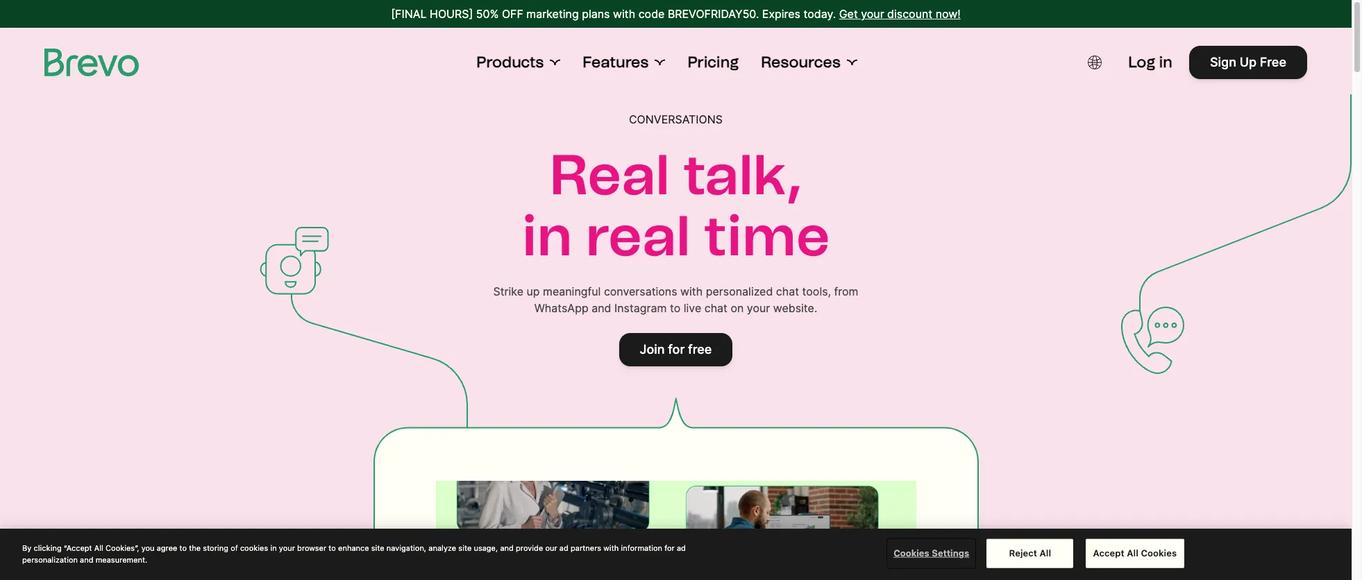 Task type: vqa. For each thing, say whether or not it's contained in the screenshot.
See
no



Task type: locate. For each thing, give the bounding box(es) containing it.
real
[[586, 203, 691, 269]]

1 site from the left
[[371, 544, 384, 553]]

to left live on the right
[[670, 301, 681, 315]]

cookies left settings
[[894, 548, 930, 559]]

join for free
[[640, 342, 712, 357]]

1 horizontal spatial ad
[[677, 544, 686, 553]]

from
[[834, 285, 859, 299]]

your right on
[[747, 301, 770, 315]]

for
[[668, 342, 685, 357], [665, 544, 675, 553]]

chat left on
[[705, 301, 728, 315]]

cookies settings button
[[888, 540, 975, 568]]

2 vertical spatial your
[[279, 544, 295, 553]]

0 horizontal spatial all
[[94, 544, 103, 553]]

real talk, in real time
[[522, 142, 830, 269]]

and down the meaningful
[[592, 301, 611, 315]]

by clicking "accept all cookies", you agree to the storing of cookies in your browser to enhance site navigation, analyze site usage, and provide our ad partners with information for ad personalization and measurement.
[[22, 544, 686, 564]]

0 vertical spatial and
[[592, 301, 611, 315]]

all for reject all
[[1040, 548, 1052, 559]]

1 vertical spatial for
[[665, 544, 675, 553]]

ad right 'our'
[[560, 544, 569, 553]]

2 horizontal spatial your
[[861, 7, 884, 21]]

"accept
[[64, 544, 92, 553]]

on
[[731, 301, 744, 315]]

2 horizontal spatial and
[[592, 301, 611, 315]]

0 vertical spatial your
[[861, 7, 884, 21]]

2 horizontal spatial to
[[670, 301, 681, 315]]

storing
[[203, 544, 228, 553]]

1 horizontal spatial and
[[500, 544, 514, 553]]

50%
[[476, 7, 499, 21]]

0 vertical spatial chat
[[776, 285, 799, 299]]

to left the
[[180, 544, 187, 553]]

accept all cookies button
[[1086, 539, 1185, 568]]

reject
[[1009, 548, 1038, 559]]

0 horizontal spatial your
[[279, 544, 295, 553]]

1 cookies from the left
[[894, 548, 930, 559]]

all right "accept
[[94, 544, 103, 553]]

and right usage,
[[500, 544, 514, 553]]

cookies
[[894, 548, 930, 559], [1141, 548, 1177, 559]]

ad right information
[[677, 544, 686, 553]]

resources link
[[761, 53, 857, 72]]

0 horizontal spatial cookies
[[894, 548, 930, 559]]

information
[[621, 544, 663, 553]]

sign up free button
[[1190, 46, 1308, 79]]

2 horizontal spatial all
[[1127, 548, 1139, 559]]

1 horizontal spatial all
[[1040, 548, 1052, 559]]

your right get on the top of page
[[861, 7, 884, 21]]

live
[[684, 301, 702, 315]]

with up live on the right
[[681, 285, 703, 299]]

to
[[670, 301, 681, 315], [180, 544, 187, 553], [329, 544, 336, 553]]

whatsapp
[[534, 301, 589, 315]]

0 horizontal spatial in
[[270, 544, 277, 553]]

to right browser
[[329, 544, 336, 553]]

talk,
[[683, 142, 802, 208]]

0 vertical spatial with
[[613, 7, 636, 21]]

1 vertical spatial chat
[[705, 301, 728, 315]]

your left browser
[[279, 544, 295, 553]]

all for accept all cookies
[[1127, 548, 1139, 559]]

cookies right 'accept'
[[1141, 548, 1177, 559]]

free
[[688, 342, 712, 357]]

all
[[94, 544, 103, 553], [1040, 548, 1052, 559], [1127, 548, 1139, 559]]

1 horizontal spatial in
[[522, 203, 573, 269]]

to inside strike up meaningful conversations  with personalized chat tools, from whatsapp and instagram to live chat on your website.
[[670, 301, 681, 315]]

for inside by clicking "accept all cookies", you agree to the storing of cookies in your browser to enhance site navigation, analyze site usage, and provide our ad partners with information for ad personalization and measurement.
[[665, 544, 675, 553]]

settings
[[932, 548, 970, 559]]

0 vertical spatial for
[[668, 342, 685, 357]]

button image
[[1088, 56, 1102, 69]]

site left usage,
[[459, 544, 472, 553]]

2 vertical spatial with
[[604, 544, 619, 553]]

expires
[[762, 7, 801, 21]]

pricing link
[[688, 53, 739, 72]]

with right "partners"
[[604, 544, 619, 553]]

free
[[1260, 55, 1287, 69]]

site
[[371, 544, 384, 553], [459, 544, 472, 553]]

pricing
[[688, 53, 739, 72]]

with left code
[[613, 7, 636, 21]]

chat up 'website.'
[[776, 285, 799, 299]]

your inside strike up meaningful conversations  with personalized chat tools, from whatsapp and instagram to live chat on your website.
[[747, 301, 770, 315]]

1 horizontal spatial your
[[747, 301, 770, 315]]

reject all button
[[987, 539, 1074, 568]]

in right the cookies
[[270, 544, 277, 553]]

features link
[[583, 53, 666, 72]]

0 horizontal spatial and
[[80, 555, 93, 564]]

in right log
[[1159, 53, 1173, 72]]

products link
[[477, 53, 561, 72]]

our
[[545, 544, 557, 553]]

0 horizontal spatial site
[[371, 544, 384, 553]]

2 site from the left
[[459, 544, 472, 553]]

1 vertical spatial your
[[747, 301, 770, 315]]

2 horizontal spatial in
[[1159, 53, 1173, 72]]

in up up
[[522, 203, 573, 269]]

provide
[[516, 544, 543, 553]]

for right information
[[665, 544, 675, 553]]

time
[[704, 203, 830, 269]]

1 vertical spatial and
[[500, 544, 514, 553]]

all right 'accept'
[[1127, 548, 1139, 559]]

with inside by clicking "accept all cookies", you agree to the storing of cookies in your browser to enhance site navigation, analyze site usage, and provide our ad partners with information for ad personalization and measurement.
[[604, 544, 619, 553]]

cookies
[[240, 544, 268, 553]]

with
[[613, 7, 636, 21], [681, 285, 703, 299], [604, 544, 619, 553]]

tools,
[[802, 285, 831, 299]]

1 horizontal spatial site
[[459, 544, 472, 553]]

and down "accept
[[80, 555, 93, 564]]

up
[[1240, 55, 1257, 69]]

sign up free
[[1210, 55, 1287, 69]]

chat
[[776, 285, 799, 299], [705, 301, 728, 315]]

2 vertical spatial and
[[80, 555, 93, 564]]

2 vertical spatial in
[[270, 544, 277, 553]]

1 vertical spatial with
[[681, 285, 703, 299]]

1 vertical spatial in
[[522, 203, 573, 269]]

reject all
[[1009, 548, 1052, 559]]

today.
[[804, 7, 836, 21]]

plans
[[582, 7, 610, 21]]

in
[[1159, 53, 1173, 72], [522, 203, 573, 269], [270, 544, 277, 553]]

get your discount now! link
[[839, 6, 961, 22]]

and
[[592, 301, 611, 315], [500, 544, 514, 553], [80, 555, 93, 564]]

ad
[[560, 544, 569, 553], [677, 544, 686, 553]]

your inside by clicking "accept all cookies", you agree to the storing of cookies in your browser to enhance site navigation, analyze site usage, and provide our ad partners with information for ad personalization and measurement.
[[279, 544, 295, 553]]

0 vertical spatial in
[[1159, 53, 1173, 72]]

off
[[502, 7, 524, 21]]

for left the free
[[668, 342, 685, 357]]

site right enhance
[[371, 544, 384, 553]]

all right reject
[[1040, 548, 1052, 559]]

0 horizontal spatial to
[[180, 544, 187, 553]]

your
[[861, 7, 884, 21], [747, 301, 770, 315], [279, 544, 295, 553]]

1 horizontal spatial to
[[329, 544, 336, 553]]

strike up meaningful conversations  with personalized chat tools, from whatsapp and instagram to live chat on your website.
[[493, 285, 859, 315]]

0 horizontal spatial ad
[[560, 544, 569, 553]]

1 horizontal spatial cookies
[[1141, 548, 1177, 559]]



Task type: describe. For each thing, give the bounding box(es) containing it.
clicking
[[34, 544, 62, 553]]

and inside strike up meaningful conversations  with personalized chat tools, from whatsapp and instagram to live chat on your website.
[[592, 301, 611, 315]]

1 horizontal spatial chat
[[776, 285, 799, 299]]

join for free button
[[619, 333, 733, 367]]

for inside button
[[668, 342, 685, 357]]

personalized
[[706, 285, 773, 299]]

partners
[[571, 544, 601, 553]]

conversations
[[604, 285, 677, 299]]

products
[[477, 53, 544, 72]]

browser
[[297, 544, 326, 553]]

up
[[527, 285, 540, 299]]

join
[[640, 342, 665, 357]]

measurement.
[[96, 555, 148, 564]]

brevo image
[[44, 49, 139, 76]]

of
[[231, 544, 238, 553]]

instagram
[[615, 301, 667, 315]]

meaningful
[[543, 285, 601, 299]]

get
[[839, 7, 858, 21]]

usage,
[[474, 544, 498, 553]]

you
[[141, 544, 155, 553]]

features
[[583, 53, 649, 72]]

log
[[1129, 53, 1156, 72]]

accept
[[1093, 548, 1125, 559]]

navigation,
[[387, 544, 426, 553]]

discount
[[888, 7, 933, 21]]

website.
[[773, 301, 818, 315]]

accept all cookies
[[1093, 548, 1177, 559]]

by
[[22, 544, 31, 553]]

agree
[[157, 544, 177, 553]]

2 cookies from the left
[[1141, 548, 1177, 559]]

real
[[550, 142, 670, 208]]

in inside the log in link
[[1159, 53, 1173, 72]]

sign
[[1210, 55, 1237, 69]]

in inside by clicking "accept all cookies", you agree to the storing of cookies in your browser to enhance site navigation, analyze site usage, and provide our ad partners with information for ad personalization and measurement.
[[270, 544, 277, 553]]

0 horizontal spatial chat
[[705, 301, 728, 315]]

cookies",
[[106, 544, 139, 553]]

conversations
[[629, 112, 723, 126]]

cookies settings
[[894, 548, 970, 559]]

marketing
[[527, 7, 579, 21]]

resources
[[761, 53, 841, 72]]

log in link
[[1129, 53, 1173, 72]]

[final hours] 50% off marketing plans with code brevofriday50. expires today. get your discount now!
[[391, 7, 961, 21]]

2 ad from the left
[[677, 544, 686, 553]]

log in
[[1129, 53, 1173, 72]]

now!
[[936, 7, 961, 21]]

product video element
[[373, 453, 979, 581]]

the
[[189, 544, 201, 553]]

code
[[639, 7, 665, 21]]

brevofriday50.
[[668, 7, 759, 21]]

[final
[[391, 7, 427, 21]]

analyze
[[429, 544, 456, 553]]

1 ad from the left
[[560, 544, 569, 553]]

hours]
[[430, 7, 473, 21]]

all inside by clicking "accept all cookies", you agree to the storing of cookies in your browser to enhance site navigation, analyze site usage, and provide our ad partners with information for ad personalization and measurement.
[[94, 544, 103, 553]]

with inside strike up meaningful conversations  with personalized chat tools, from whatsapp and instagram to live chat on your website.
[[681, 285, 703, 299]]

enhance
[[338, 544, 369, 553]]

strike
[[493, 285, 524, 299]]

in inside real talk, in real time
[[522, 203, 573, 269]]

personalization
[[22, 555, 78, 564]]



